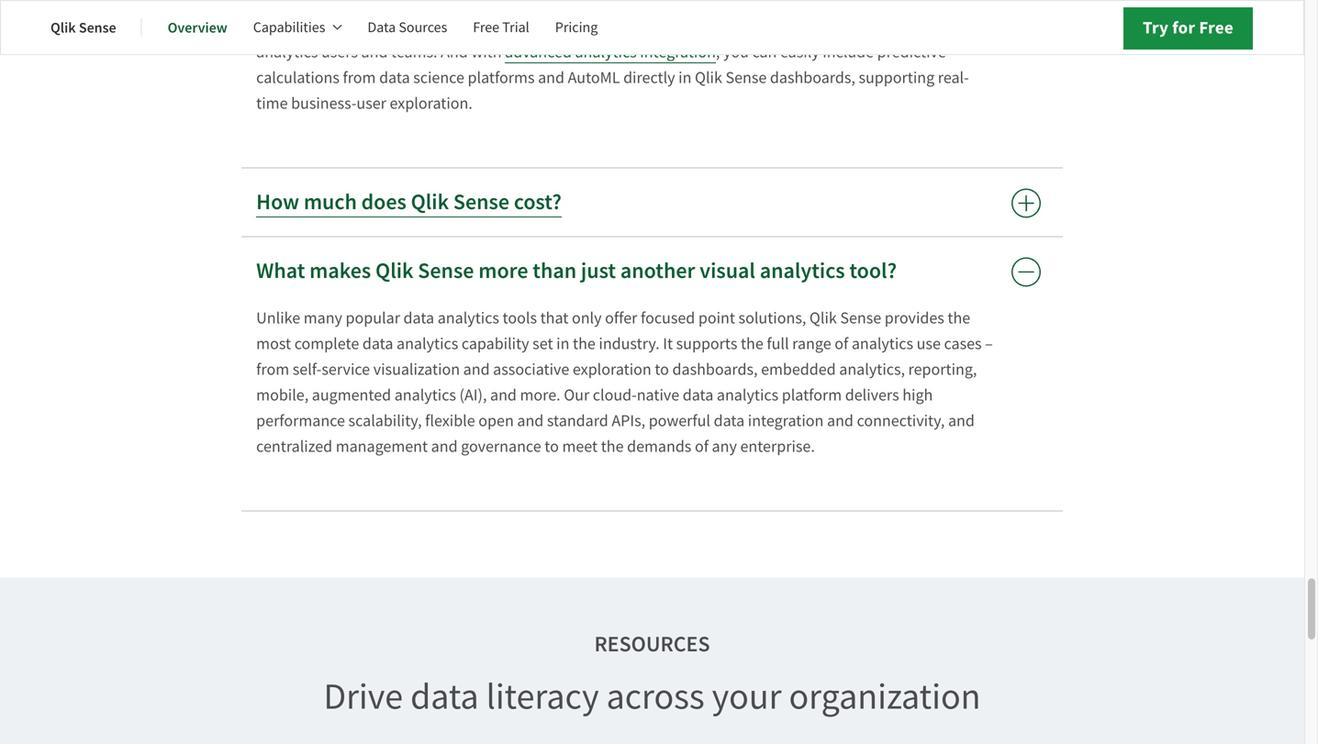 Task type: vqa. For each thing, say whether or not it's contained in the screenshot.
the rightmost International
no



Task type: locate. For each thing, give the bounding box(es) containing it.
0 vertical spatial analytics,
[[648, 16, 714, 37]]

qlik inside qlik sense link
[[51, 18, 76, 37]]

full
[[767, 334, 789, 355]]

your
[[712, 674, 782, 721]]

in
[[679, 67, 692, 88], [557, 334, 570, 355]]

1 horizontal spatial of
[[835, 334, 849, 355]]

integration left you
[[640, 42, 716, 63]]

1 horizontal spatial directly
[[867, 16, 919, 37]]

analytics up capability
[[438, 308, 500, 329]]

the up 'cases'
[[948, 308, 971, 329]]

analytics down qlik automl link
[[575, 42, 637, 63]]

free trial
[[473, 18, 530, 37]]

with
[[471, 42, 502, 63]]

standard
[[547, 411, 609, 432]]

integration up the enterprise.
[[748, 411, 824, 432]]

1 vertical spatial provides
[[885, 308, 945, 329]]

predictive up advanced analytics integration at the top of page
[[576, 16, 645, 37]]

analytics down capabilities
[[256, 42, 318, 63]]

the
[[948, 308, 971, 329], [573, 334, 596, 355], [741, 334, 764, 355], [601, 436, 624, 458]]

for up real-
[[922, 16, 942, 37]]

data
[[368, 18, 396, 37]]

0 vertical spatial dashboards,
[[770, 67, 856, 88]]

,
[[716, 42, 720, 63]]

dashboards, inside unlike many popular data analytics tools that only offer focused point solutions, qlik sense provides the most complete data analytics capability set in the industry. it supports the full range of analytics use cases – from self-service visualization and associative exploration to dashboards, embedded analytics, reporting, mobile, augmented analytics (ai), and more. our cloud-native data analytics platform delivers high performance scalability, flexible open and standard apis, powerful data integration and connectivity, and centralized management and governance to meet the demands of any enterprise.
[[673, 359, 758, 380]]

to up native
[[655, 359, 669, 380]]

analytics up solutions,
[[760, 257, 845, 286]]

0 horizontal spatial for
[[922, 16, 942, 37]]

powerful inside unlike many popular data analytics tools that only offer focused point solutions, qlik sense provides the most complete data analytics capability set in the industry. it supports the full range of analytics use cases – from self-service visualization and associative exploration to dashboards, embedded analytics, reporting, mobile, augmented analytics (ai), and more. our cloud-native data analytics platform delivers high performance scalability, flexible open and standard apis, powerful data integration and connectivity, and centralized management and governance to meet the demands of any enterprise.
[[649, 411, 711, 432]]

1 vertical spatial from
[[256, 359, 289, 380]]

exploration
[[573, 359, 652, 380]]

from down most
[[256, 359, 289, 380]]

0 horizontal spatial from
[[256, 359, 289, 380]]

menu bar
[[51, 6, 624, 50]]

teams.
[[391, 42, 438, 63]]

than
[[533, 257, 577, 286]]

1 vertical spatial powerful
[[649, 411, 711, 432]]

sense inside 'menu bar'
[[79, 18, 116, 37]]

drive data literacy across your organization
[[324, 674, 981, 721]]

analytics inside provides powerful key-driver analysis, predictive analytics, and what-if scenarios directly for analytics users and teams. and with
[[256, 42, 318, 63]]

for right try
[[1173, 16, 1196, 39]]

to
[[655, 359, 669, 380], [545, 436, 559, 458]]

open
[[479, 411, 514, 432]]

1 horizontal spatial from
[[343, 67, 376, 88]]

free up with
[[473, 18, 500, 37]]

analytics up visualization
[[397, 334, 458, 355]]

1 vertical spatial of
[[695, 436, 709, 458]]

1 vertical spatial dashboards,
[[673, 359, 758, 380]]

0 horizontal spatial of
[[695, 436, 709, 458]]

qlik inside the qlik automl
[[947, 0, 974, 11]]

1 horizontal spatial predictive
[[878, 42, 947, 63]]

connectivity,
[[857, 411, 945, 432]]

1 horizontal spatial provides
[[885, 308, 945, 329]]

of
[[835, 334, 849, 355], [695, 436, 709, 458]]

1 horizontal spatial for
[[1173, 16, 1196, 39]]

0 vertical spatial to
[[655, 359, 669, 380]]

qlik inside how much does qlik sense cost? dropdown button
[[411, 188, 449, 217]]

apis,
[[612, 411, 646, 432]]

advanced analytics integration link
[[505, 42, 716, 64]]

predictive up the supporting
[[878, 42, 947, 63]]

data sources
[[368, 18, 447, 37]]

cases
[[944, 334, 982, 355]]

analytics inside dropdown button
[[760, 257, 845, 286]]

0 vertical spatial from
[[343, 67, 376, 88]]

automl inside the qlik automl
[[256, 16, 309, 37]]

0 horizontal spatial analytics,
[[648, 16, 714, 37]]

capability
[[462, 334, 529, 355]]

it
[[663, 334, 673, 355]]

0 vertical spatial directly
[[867, 16, 919, 37]]

1 for from the left
[[922, 16, 942, 37]]

0 horizontal spatial dashboards,
[[673, 359, 758, 380]]

0 vertical spatial automl
[[256, 16, 309, 37]]

free
[[1200, 16, 1234, 39], [473, 18, 500, 37]]

0 vertical spatial provides
[[312, 16, 372, 37]]

dashboards, inside , you can easily include predictive calculations from data science platforms and automl directly in qlik sense dashboards, supporting real- time business-user exploration.
[[770, 67, 856, 88]]

qlik inside , you can easily include predictive calculations from data science platforms and automl directly in qlik sense dashboards, supporting real- time business-user exploration.
[[695, 67, 723, 88]]

0 horizontal spatial integration
[[640, 42, 716, 63]]

visual
[[700, 257, 756, 286]]

analytics
[[256, 42, 318, 63], [575, 42, 637, 63], [760, 257, 845, 286], [438, 308, 500, 329], [397, 334, 458, 355], [852, 334, 914, 355], [395, 385, 456, 406], [717, 385, 779, 406]]

data down teams.
[[379, 67, 410, 88]]

scenarios
[[799, 16, 864, 37]]

dashboards, down easily
[[770, 67, 856, 88]]

use
[[917, 334, 941, 355]]

1 horizontal spatial in
[[679, 67, 692, 88]]

of left any
[[695, 436, 709, 458]]

cost?
[[514, 188, 562, 217]]

automl
[[256, 16, 309, 37], [568, 67, 620, 88]]

0 horizontal spatial free
[[473, 18, 500, 37]]

1 horizontal spatial powerful
[[649, 411, 711, 432]]

predictive
[[576, 16, 645, 37], [878, 42, 947, 63]]

predictive inside , you can easily include predictive calculations from data science platforms and automl directly in qlik sense dashboards, supporting real- time business-user exploration.
[[878, 42, 947, 63]]

analytics left use
[[852, 334, 914, 355]]

industry.
[[599, 334, 660, 355]]

most
[[256, 334, 291, 355]]

scalability,
[[349, 411, 422, 432]]

analytics, up delivers
[[840, 359, 905, 380]]

qlik
[[947, 0, 974, 11], [51, 18, 76, 37], [695, 67, 723, 88], [411, 188, 449, 217], [376, 257, 414, 286], [810, 308, 837, 329]]

advanced analytics integration
[[505, 42, 716, 63]]

1 horizontal spatial analytics,
[[840, 359, 905, 380]]

visualization
[[373, 359, 460, 380]]

literacy
[[486, 674, 599, 721]]

automl up calculations
[[256, 16, 309, 37]]

1 horizontal spatial to
[[655, 359, 669, 380]]

data right popular
[[404, 308, 434, 329]]

powerful up demands
[[649, 411, 711, 432]]

that
[[541, 308, 569, 329]]

provides up users
[[312, 16, 372, 37]]

does
[[361, 188, 407, 217]]

1 vertical spatial integration
[[748, 411, 824, 432]]

the down apis,
[[601, 436, 624, 458]]

analytics, inside provides powerful key-driver analysis, predictive analytics, and what-if scenarios directly for analytics users and teams. and with
[[648, 16, 714, 37]]

try for free link
[[1124, 7, 1253, 50]]

supports
[[676, 334, 738, 355]]

0 horizontal spatial directly
[[624, 67, 675, 88]]

1 horizontal spatial dashboards,
[[770, 67, 856, 88]]

in inside unlike many popular data analytics tools that only offer focused point solutions, qlik sense provides the most complete data analytics capability set in the industry. it supports the full range of analytics use cases – from self-service visualization and associative exploration to dashboards, embedded analytics, reporting, mobile, augmented analytics (ai), and more. our cloud-native data analytics platform delivers high performance scalability, flexible open and standard apis, powerful data integration and connectivity, and centralized management and governance to meet the demands of any enterprise.
[[557, 334, 570, 355]]

predictive for include
[[878, 42, 947, 63]]

0 horizontal spatial provides
[[312, 16, 372, 37]]

self-
[[293, 359, 322, 380]]

in right set
[[557, 334, 570, 355]]

predictive for analysis,
[[576, 16, 645, 37]]

from up user
[[343, 67, 376, 88]]

what
[[256, 257, 305, 286]]

1 vertical spatial directly
[[624, 67, 675, 88]]

provides
[[312, 16, 372, 37], [885, 308, 945, 329]]

0 vertical spatial of
[[835, 334, 849, 355]]

qlik sense link
[[51, 6, 116, 50]]

and down data
[[361, 42, 388, 63]]

1 vertical spatial analytics,
[[840, 359, 905, 380]]

qlik automl link
[[256, 0, 974, 38]]

only
[[572, 308, 602, 329]]

and
[[717, 16, 744, 37], [361, 42, 388, 63], [538, 67, 565, 88], [463, 359, 490, 380], [490, 385, 517, 406], [517, 411, 544, 432], [827, 411, 854, 432], [949, 411, 975, 432], [431, 436, 458, 458]]

1 horizontal spatial integration
[[748, 411, 824, 432]]

1 vertical spatial in
[[557, 334, 570, 355]]

trial
[[503, 18, 530, 37]]

powerful up teams.
[[375, 16, 437, 37]]

free inside "link"
[[473, 18, 500, 37]]

0 vertical spatial powerful
[[375, 16, 437, 37]]

provides up use
[[885, 308, 945, 329]]

2 for from the left
[[1173, 16, 1196, 39]]

integration inside unlike many popular data analytics tools that only offer focused point solutions, qlik sense provides the most complete data analytics capability set in the industry. it supports the full range of analytics use cases – from self-service visualization and associative exploration to dashboards, embedded analytics, reporting, mobile, augmented analytics (ai), and more. our cloud-native data analytics platform delivers high performance scalability, flexible open and standard apis, powerful data integration and connectivity, and centralized management and governance to meet the demands of any enterprise.
[[748, 411, 824, 432]]

science
[[413, 67, 465, 88]]

automl down advanced analytics integration link
[[568, 67, 620, 88]]

if
[[786, 16, 795, 37]]

1 vertical spatial predictive
[[878, 42, 947, 63]]

in down advanced analytics integration link
[[679, 67, 692, 88]]

1 vertical spatial automl
[[568, 67, 620, 88]]

data down popular
[[363, 334, 393, 355]]

qlik automl
[[256, 0, 974, 37]]

solutions,
[[739, 308, 807, 329]]

predictive inside provides powerful key-driver analysis, predictive analytics, and what-if scenarios directly for analytics users and teams. and with
[[576, 16, 645, 37]]

demands
[[627, 436, 692, 458]]

data
[[379, 67, 410, 88], [404, 308, 434, 329], [363, 334, 393, 355], [683, 385, 714, 406], [714, 411, 745, 432], [411, 674, 479, 721]]

directly down advanced analytics integration link
[[624, 67, 675, 88]]

platforms
[[468, 67, 535, 88]]

much
[[304, 188, 357, 217]]

0 horizontal spatial powerful
[[375, 16, 437, 37]]

free right try
[[1200, 16, 1234, 39]]

1 vertical spatial to
[[545, 436, 559, 458]]

another
[[621, 257, 696, 286]]

driver
[[469, 16, 510, 37]]

0 horizontal spatial predictive
[[576, 16, 645, 37]]

pricing
[[555, 18, 598, 37]]

of right the range at right
[[835, 334, 849, 355]]

0 horizontal spatial automl
[[256, 16, 309, 37]]

the down only
[[573, 334, 596, 355]]

(ai),
[[460, 385, 487, 406]]

and up (ai),
[[463, 359, 490, 380]]

meet
[[562, 436, 598, 458]]

and down advanced
[[538, 67, 565, 88]]

from
[[343, 67, 376, 88], [256, 359, 289, 380]]

0 vertical spatial integration
[[640, 42, 716, 63]]

0 vertical spatial predictive
[[576, 16, 645, 37]]

1 horizontal spatial automl
[[568, 67, 620, 88]]

dashboards, down supports at right top
[[673, 359, 758, 380]]

0 vertical spatial in
[[679, 67, 692, 88]]

analytics, up advanced analytics integration at the top of page
[[648, 16, 714, 37]]

0 horizontal spatial in
[[557, 334, 570, 355]]

provides inside unlike many popular data analytics tools that only offer focused point solutions, qlik sense provides the most complete data analytics capability set in the industry. it supports the full range of analytics use cases – from self-service visualization and associative exploration to dashboards, embedded analytics, reporting, mobile, augmented analytics (ai), and more. our cloud-native data analytics platform delivers high performance scalability, flexible open and standard apis, powerful data integration and connectivity, and centralized management and governance to meet the demands of any enterprise.
[[885, 308, 945, 329]]

to left meet
[[545, 436, 559, 458]]

directly up 'include'
[[867, 16, 919, 37]]



Task type: describe. For each thing, give the bounding box(es) containing it.
mobile,
[[256, 385, 309, 406]]

embedded
[[761, 359, 836, 380]]

governance
[[461, 436, 542, 458]]

offer
[[605, 308, 638, 329]]

delivers
[[846, 385, 900, 406]]

focused
[[641, 308, 695, 329]]

what-
[[747, 16, 786, 37]]

can
[[753, 42, 777, 63]]

across
[[607, 674, 705, 721]]

range
[[793, 334, 832, 355]]

performance
[[256, 411, 345, 432]]

1 horizontal spatial free
[[1200, 16, 1234, 39]]

the left full
[[741, 334, 764, 355]]

tools
[[503, 308, 537, 329]]

augmented
[[312, 385, 391, 406]]

and
[[441, 42, 468, 63]]

cloud-
[[593, 385, 637, 406]]

provides inside provides powerful key-driver analysis, predictive analytics, and what-if scenarios directly for analytics users and teams. and with
[[312, 16, 372, 37]]

native
[[637, 385, 680, 406]]

reporting,
[[909, 359, 977, 380]]

user
[[357, 93, 387, 114]]

how
[[256, 188, 299, 217]]

time
[[256, 93, 288, 114]]

and down the reporting,
[[949, 411, 975, 432]]

data sources link
[[368, 6, 447, 50]]

, you can easily include predictive calculations from data science platforms and automl directly in qlik sense dashboards, supporting real- time business-user exploration.
[[256, 42, 970, 114]]

point
[[699, 308, 736, 329]]

data right drive
[[411, 674, 479, 721]]

directly inside provides powerful key-driver analysis, predictive analytics, and what-if scenarios directly for analytics users and teams. and with
[[867, 16, 919, 37]]

automl inside , you can easily include predictive calculations from data science platforms and automl directly in qlik sense dashboards, supporting real- time business-user exploration.
[[568, 67, 620, 88]]

provides powerful key-driver analysis, predictive analytics, and what-if scenarios directly for analytics users and teams. and with
[[256, 16, 942, 63]]

sense inside unlike many popular data analytics tools that only offer focused point solutions, qlik sense provides the most complete data analytics capability set in the industry. it supports the full range of analytics use cases – from self-service visualization and associative exploration to dashboards, embedded analytics, reporting, mobile, augmented analytics (ai), and more. our cloud-native data analytics platform delivers high performance scalability, flexible open and standard apis, powerful data integration and connectivity, and centralized management and governance to meet the demands of any enterprise.
[[841, 308, 882, 329]]

data inside , you can easily include predictive calculations from data science platforms and automl directly in qlik sense dashboards, supporting real- time business-user exploration.
[[379, 67, 410, 88]]

and down the platform
[[827, 411, 854, 432]]

business-
[[291, 93, 357, 114]]

and inside , you can easily include predictive calculations from data science platforms and automl directly in qlik sense dashboards, supporting real- time business-user exploration.
[[538, 67, 565, 88]]

overview link
[[168, 6, 227, 50]]

exploration.
[[390, 93, 473, 114]]

sense inside , you can easily include predictive calculations from data science platforms and automl directly in qlik sense dashboards, supporting real- time business-user exploration.
[[726, 67, 767, 88]]

and down flexible
[[431, 436, 458, 458]]

and up you
[[717, 16, 744, 37]]

0 horizontal spatial to
[[545, 436, 559, 458]]

platform
[[782, 385, 842, 406]]

free trial link
[[473, 6, 530, 50]]

unlike
[[256, 308, 300, 329]]

qlik sense
[[51, 18, 116, 37]]

analysis,
[[513, 16, 572, 37]]

real-
[[938, 67, 970, 88]]

powerful inside provides powerful key-driver analysis, predictive analytics, and what-if scenarios directly for analytics users and teams. and with
[[375, 16, 437, 37]]

data right native
[[683, 385, 714, 406]]

set
[[533, 334, 553, 355]]

analytics, inside unlike many popular data analytics tools that only offer focused point solutions, qlik sense provides the most complete data analytics capability set in the industry. it supports the full range of analytics use cases – from self-service visualization and associative exploration to dashboards, embedded analytics, reporting, mobile, augmented analytics (ai), and more. our cloud-native data analytics platform delivers high performance scalability, flexible open and standard apis, powerful data integration and connectivity, and centralized management and governance to meet the demands of any enterprise.
[[840, 359, 905, 380]]

how much does qlik sense cost?
[[256, 188, 562, 217]]

advanced
[[505, 42, 572, 63]]

many
[[304, 308, 342, 329]]

include
[[823, 42, 874, 63]]

try
[[1143, 16, 1169, 39]]

makes
[[310, 257, 371, 286]]

complete
[[294, 334, 359, 355]]

organization
[[789, 674, 981, 721]]

qlik inside what makes qlik sense more than just another visual analytics tool? dropdown button
[[376, 257, 414, 286]]

flexible
[[425, 411, 475, 432]]

pricing link
[[555, 6, 598, 50]]

menu bar containing qlik sense
[[51, 6, 624, 50]]

key-
[[440, 16, 469, 37]]

data up any
[[714, 411, 745, 432]]

management
[[336, 436, 428, 458]]

drive
[[324, 674, 403, 721]]

supporting
[[859, 67, 935, 88]]

more.
[[520, 385, 561, 406]]

you
[[724, 42, 749, 63]]

our
[[564, 385, 590, 406]]

how much does qlik sense cost? button
[[242, 169, 1063, 237]]

and up open
[[490, 385, 517, 406]]

try for free
[[1143, 16, 1234, 39]]

unlike many popular data analytics tools that only offer focused point solutions, qlik sense provides the most complete data analytics capability set in the industry. it supports the full range of analytics use cases – from self-service visualization and associative exploration to dashboards, embedded analytics, reporting, mobile, augmented analytics (ai), and more. our cloud-native data analytics platform delivers high performance scalability, flexible open and standard apis, powerful data integration and connectivity, and centralized management and governance to meet the demands of any enterprise.
[[256, 308, 993, 458]]

capabilities
[[253, 18, 325, 37]]

easily
[[781, 42, 820, 63]]

directly inside , you can easily include predictive calculations from data science platforms and automl directly in qlik sense dashboards, supporting real- time business-user exploration.
[[624, 67, 675, 88]]

for inside provides powerful key-driver analysis, predictive analytics, and what-if scenarios directly for analytics users and teams. and with
[[922, 16, 942, 37]]

resources
[[595, 631, 710, 660]]

analytics down visualization
[[395, 385, 456, 406]]

users
[[321, 42, 358, 63]]

from inside unlike many popular data analytics tools that only offer focused point solutions, qlik sense provides the most complete data analytics capability set in the industry. it supports the full range of analytics use cases – from self-service visualization and associative exploration to dashboards, embedded analytics, reporting, mobile, augmented analytics (ai), and more. our cloud-native data analytics platform delivers high performance scalability, flexible open and standard apis, powerful data integration and connectivity, and centralized management and governance to meet the demands of any enterprise.
[[256, 359, 289, 380]]

qlik inside unlike many popular data analytics tools that only offer focused point solutions, qlik sense provides the most complete data analytics capability set in the industry. it supports the full range of analytics use cases – from self-service visualization and associative exploration to dashboards, embedded analytics, reporting, mobile, augmented analytics (ai), and more. our cloud-native data analytics platform delivers high performance scalability, flexible open and standard apis, powerful data integration and connectivity, and centralized management and governance to meet the demands of any enterprise.
[[810, 308, 837, 329]]

sources
[[399, 18, 447, 37]]

from inside , you can easily include predictive calculations from data science platforms and automl directly in qlik sense dashboards, supporting real- time business-user exploration.
[[343, 67, 376, 88]]

what makes qlik sense more than just another visual analytics tool? button
[[242, 238, 1063, 306]]

centralized
[[256, 436, 333, 458]]

analytics up any
[[717, 385, 779, 406]]

enterprise.
[[741, 436, 815, 458]]

in inside , you can easily include predictive calculations from data science platforms and automl directly in qlik sense dashboards, supporting real- time business-user exploration.
[[679, 67, 692, 88]]

overview
[[168, 18, 227, 37]]

service
[[322, 359, 370, 380]]

and down more.
[[517, 411, 544, 432]]

tool?
[[850, 257, 897, 286]]



